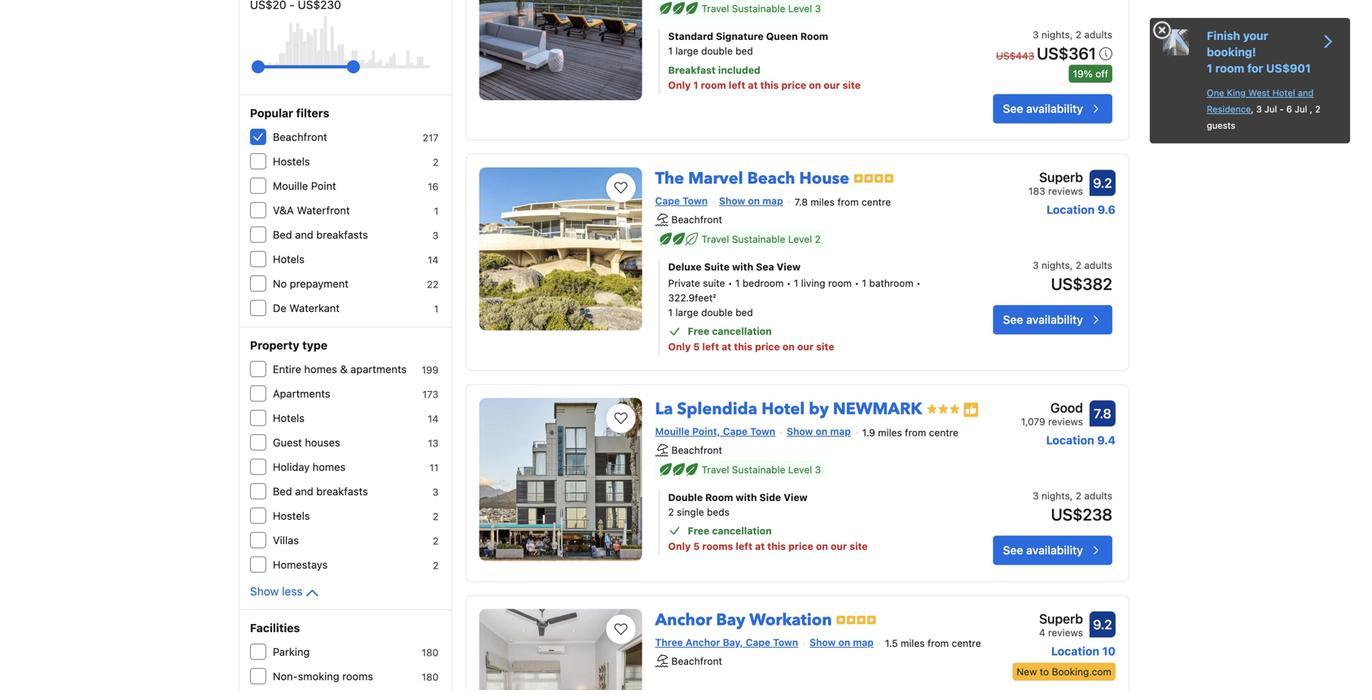 Task type: describe. For each thing, give the bounding box(es) containing it.
217
[[423, 132, 439, 143]]

holiday
[[273, 461, 310, 473]]

nights for la splendida hotel by newmark
[[1042, 490, 1070, 501]]

rooms for smoking
[[342, 670, 373, 682]]

superb 183 reviews
[[1029, 170, 1084, 197]]

standard signature queen room link
[[669, 29, 944, 44]]

finish
[[1207, 29, 1241, 42]]

2 jul from the left
[[1295, 104, 1308, 114]]

facilities
[[250, 621, 300, 635]]

1.5
[[885, 638, 898, 649]]

smoking
[[298, 670, 340, 682]]

, down west
[[1252, 104, 1254, 114]]

reviews for house
[[1049, 185, 1084, 197]]

for
[[1248, 62, 1264, 75]]

1.5 miles from centre
[[885, 638, 982, 649]]

rooms for 5
[[703, 540, 734, 552]]

from for by
[[905, 427, 927, 438]]

1 down 22
[[434, 303, 439, 314]]

1 see availability from the top
[[1003, 102, 1084, 115]]

bathroom
[[870, 277, 914, 289]]

scored 9.2 element for anchor bay workation
[[1090, 611, 1116, 637]]

deluxe suite with sea view
[[669, 261, 801, 272]]

off
[[1096, 68, 1109, 80]]

3 • from the left
[[855, 277, 860, 289]]

no prepayment
[[273, 277, 349, 290]]

1.9 miles from centre
[[863, 427, 959, 438]]

room inside private suite • 1 bedroom • 1 living room • 1 bathroom • 322.9feet² 1 large double bed
[[829, 277, 852, 289]]

superb element for anchor bay workation
[[1013, 609, 1084, 628]]

nights for the marvel beach house
[[1042, 259, 1070, 271]]

map for by
[[831, 426, 851, 437]]

breakfast
[[669, 64, 716, 76]]

on inside the standard signature queen room 1 large double bed breakfast included only 1 room left at this price on our site
[[809, 80, 821, 91]]

2 vertical spatial at
[[755, 540, 765, 552]]

with for marvel
[[732, 261, 754, 272]]

non-smoking rooms
[[273, 670, 373, 682]]

la
[[656, 398, 673, 420]]

0 vertical spatial cape
[[656, 195, 680, 207]]

2 vertical spatial left
[[736, 540, 753, 552]]

0 vertical spatial anchor
[[656, 609, 712, 631]]

good element
[[1021, 398, 1084, 418]]

filters
[[296, 106, 330, 120]]

beachfront for the
[[672, 214, 723, 225]]

2 vertical spatial site
[[850, 540, 868, 552]]

1 down 16
[[434, 205, 439, 217]]

and inside one king west hotel and residence
[[1298, 88, 1314, 98]]

travel for splendida
[[702, 464, 730, 475]]

less
[[282, 585, 303, 598]]

1 down standard
[[669, 45, 673, 57]]

non-
[[273, 670, 298, 682]]

map for house
[[763, 195, 784, 207]]

no
[[273, 277, 287, 290]]

3 nights , 2 adults us$238
[[1033, 490, 1113, 524]]

2 vertical spatial map
[[853, 637, 874, 648]]

1 vertical spatial cape
[[723, 426, 748, 437]]

signature
[[716, 31, 764, 42]]

double room with side view link
[[669, 490, 944, 505]]

2 vertical spatial centre
[[952, 638, 982, 649]]

anchor bay workation
[[656, 609, 832, 631]]

183
[[1029, 185, 1046, 197]]

king
[[1227, 88, 1246, 98]]

see availability for la splendida hotel by newmark
[[1003, 543, 1084, 557]]

the marvel beach house image
[[480, 168, 642, 330]]

show less button
[[250, 583, 322, 603]]

cancellation for marvel
[[712, 325, 772, 337]]

&
[[340, 363, 348, 375]]

suite
[[705, 261, 730, 272]]

us$901
[[1267, 62, 1312, 75]]

on down 'by'
[[816, 426, 828, 437]]

availability for la splendida hotel by newmark
[[1027, 543, 1084, 557]]

show less
[[250, 585, 303, 598]]

3 up the us$443
[[1033, 29, 1039, 40]]

location for la splendida hotel by newmark
[[1047, 433, 1095, 447]]

1 adults from the top
[[1085, 29, 1113, 40]]

bedroom
[[743, 277, 784, 289]]

2 vertical spatial miles
[[901, 638, 925, 649]]

6
[[1287, 104, 1293, 114]]

9.6
[[1098, 203, 1116, 216]]

2 vertical spatial our
[[831, 540, 847, 552]]

7.8 for 7.8
[[1094, 406, 1112, 421]]

1 availability from the top
[[1027, 102, 1084, 115]]

house
[[800, 168, 850, 190]]

guest houses
[[273, 436, 340, 449]]

new
[[1017, 666, 1038, 677]]

3 down 16
[[433, 230, 439, 241]]

superb element for the marvel beach house
[[1029, 168, 1084, 187]]

property
[[250, 339, 300, 352]]

free cancellation for marvel
[[688, 325, 772, 337]]

location for the marvel beach house
[[1047, 203, 1095, 216]]

deluxe
[[669, 261, 702, 272]]

entire
[[273, 363, 301, 375]]

2 inside 3 nights , 2 adults us$238
[[1076, 490, 1082, 501]]

1.9
[[863, 427, 876, 438]]

show inside dropdown button
[[250, 585, 279, 598]]

houses
[[305, 436, 340, 449]]

1 vertical spatial at
[[722, 341, 732, 352]]

see for la splendida hotel by newmark
[[1003, 543, 1024, 557]]

5 for splendida
[[694, 540, 700, 552]]

3 nights , 2 adults us$382
[[1033, 259, 1113, 293]]

entire homes & apartments
[[273, 363, 407, 375]]

0 horizontal spatial hotel
[[762, 398, 805, 420]]

2 vertical spatial this
[[768, 540, 786, 552]]

anchor bay workation link
[[656, 602, 832, 631]]

cancellation for splendida
[[712, 525, 772, 536]]

good
[[1051, 400, 1084, 415]]

one
[[1207, 88, 1225, 98]]

mouille for mouille point, cape town
[[656, 426, 690, 437]]

19%
[[1073, 68, 1093, 80]]

mouille point, cape town
[[656, 426, 776, 437]]

standard
[[669, 31, 714, 42]]

deluxe suite with sea view link
[[669, 259, 944, 274]]

the
[[656, 168, 684, 190]]

10
[[1103, 644, 1116, 658]]

room inside the standard signature queen room 1 large double bed breakfast included only 1 room left at this price on our site
[[701, 80, 726, 91]]

waterfront
[[297, 204, 350, 216]]

free for marvel
[[688, 325, 710, 337]]

1 vertical spatial left
[[703, 341, 719, 352]]

de
[[273, 302, 287, 314]]

our inside the standard signature queen room 1 large double bed breakfast included only 1 room left at this price on our site
[[824, 80, 840, 91]]

2 inside 3 nights , 2 adults us$382
[[1076, 259, 1082, 271]]

reviews for by
[[1049, 416, 1084, 427]]

9.2 for the marvel beach house
[[1094, 175, 1113, 191]]

1 down breakfast
[[694, 80, 699, 91]]

see availability link for the marvel beach house
[[994, 305, 1113, 334]]

1 down 322.9feet²
[[669, 307, 673, 318]]

1 vertical spatial anchor
[[686, 637, 721, 648]]

on down the marvel beach house
[[748, 195, 760, 207]]

miles for house
[[811, 196, 835, 208]]

good 1,079 reviews
[[1021, 400, 1084, 427]]

on left 1.5
[[839, 637, 851, 648]]

single
[[677, 506, 704, 518]]

la splendida hotel by newmark link
[[656, 391, 923, 420]]

travel for marvel
[[702, 233, 730, 245]]

large inside private suite • 1 bedroom • 1 living room • 1 bathroom • 322.9feet² 1 large double bed
[[676, 307, 699, 318]]

only inside the standard signature queen room 1 large double bed breakfast included only 1 room left at this price on our site
[[669, 80, 691, 91]]

prepayment
[[290, 277, 349, 290]]

3 down west
[[1257, 104, 1263, 114]]

4 • from the left
[[917, 277, 921, 289]]

de waterkant
[[273, 302, 340, 314]]

3 down 11
[[433, 486, 439, 498]]

this inside the standard signature queen room 1 large double bed breakfast included only 1 room left at this price on our site
[[761, 80, 779, 91]]

1 bed from the top
[[273, 229, 292, 241]]

to
[[1040, 666, 1050, 677]]

sustainable for beach
[[732, 233, 786, 245]]

on down private suite • 1 bedroom • 1 living room • 1 bathroom • 322.9feet² 1 large double bed
[[783, 341, 795, 352]]

3 up double room with side view link
[[815, 464, 821, 475]]

, for 3 nights , 2 adults us$382
[[1070, 259, 1073, 271]]

beachfront for anchor
[[672, 655, 723, 667]]

only for the
[[669, 341, 691, 352]]

1 vertical spatial room
[[706, 491, 734, 503]]

2 vertical spatial town
[[773, 637, 799, 648]]

cape town
[[656, 195, 708, 207]]

1 level from the top
[[789, 3, 813, 14]]

show for the
[[719, 195, 746, 207]]

hotel inside one king west hotel and residence
[[1273, 88, 1296, 98]]

travel sustainable level 2
[[702, 233, 821, 245]]

1 vertical spatial site
[[817, 341, 835, 352]]

1 left living on the right
[[794, 277, 799, 289]]

la splendida hotel by newmark
[[656, 398, 923, 420]]

beach
[[748, 168, 796, 190]]

show on map for hotel
[[787, 426, 851, 437]]

homes for entire
[[304, 363, 337, 375]]

on down double room with side view link
[[816, 540, 829, 552]]

large inside the standard signature queen room 1 large double bed breakfast included only 1 room left at this price on our site
[[676, 45, 699, 57]]

guest
[[273, 436, 302, 449]]

double inside the standard signature queen room 1 large double bed breakfast included only 1 room left at this price on our site
[[702, 45, 733, 57]]

19% off
[[1073, 68, 1109, 80]]

180 for non-smoking rooms
[[422, 671, 439, 683]]

show on map for beach
[[719, 195, 784, 207]]

1 left bathroom
[[862, 277, 867, 289]]

view for hotel
[[784, 491, 808, 503]]

adults for the marvel beach house
[[1085, 259, 1113, 271]]

1 vertical spatial and
[[295, 229, 314, 241]]

, 3 jul - 6 jul  ,
[[1252, 104, 1316, 114]]

173
[[423, 389, 439, 400]]

superb for anchor bay workation
[[1040, 611, 1084, 626]]



Task type: vqa. For each thing, say whether or not it's contained in the screenshot.


Task type: locate. For each thing, give the bounding box(es) containing it.
2 free cancellation from the top
[[688, 525, 772, 536]]

1 14 from the top
[[428, 254, 439, 266]]

superb element up location 9.6
[[1029, 168, 1084, 187]]

homes down houses
[[313, 461, 346, 473]]

free down 322.9feet²
[[688, 325, 710, 337]]

superb inside superb 183 reviews
[[1040, 170, 1084, 185]]

1 vertical spatial town
[[751, 426, 776, 437]]

homestays
[[273, 559, 328, 571]]

1 vertical spatial superb
[[1040, 611, 1084, 626]]

2 vertical spatial location
[[1052, 644, 1100, 658]]

room right 'queen'
[[801, 31, 829, 42]]

newmark
[[833, 398, 923, 420]]

nights inside 3 nights , 2 adults us$382
[[1042, 259, 1070, 271]]

1 vertical spatial centre
[[929, 427, 959, 438]]

cancellation up the "only 5 left at this price on our site"
[[712, 325, 772, 337]]

free cancellation up the "only 5 left at this price on our site"
[[688, 325, 772, 337]]

living
[[802, 277, 826, 289]]

, inside 3 nights , 2 adults us$238
[[1070, 490, 1073, 501]]

7.8
[[795, 196, 808, 208], [1094, 406, 1112, 421]]

us$443
[[997, 50, 1035, 62]]

apartments
[[351, 363, 407, 375]]

cape down splendida
[[723, 426, 748, 437]]

location 9.4
[[1047, 433, 1116, 447]]

1 9.2 from the top
[[1094, 175, 1113, 191]]

double
[[702, 45, 733, 57], [702, 307, 733, 318]]

2 vertical spatial see availability link
[[994, 535, 1113, 565]]

7.8 for 7.8 miles from centre
[[795, 196, 808, 208]]

1 vertical spatial large
[[676, 307, 699, 318]]

mouille point
[[273, 180, 336, 192]]

show on map for workation
[[810, 637, 874, 648]]

left
[[729, 80, 746, 91], [703, 341, 719, 352], [736, 540, 753, 552]]

side
[[760, 491, 782, 503]]

2 nights from the top
[[1042, 259, 1070, 271]]

on down standard signature queen room link
[[809, 80, 821, 91]]

location inside location 10 new to booking.com
[[1052, 644, 1100, 658]]

2 adults from the top
[[1085, 259, 1113, 271]]

double room with side view
[[669, 491, 808, 503]]

1 jul from the left
[[1265, 104, 1278, 114]]

2 bed from the top
[[736, 307, 753, 318]]

location 9.6
[[1047, 203, 1116, 216]]

superb for the marvel beach house
[[1040, 170, 1084, 185]]

1 vertical spatial homes
[[313, 461, 346, 473]]

private
[[669, 277, 700, 289]]

sustainable for hotel
[[732, 464, 786, 475]]

0 vertical spatial 7.8
[[795, 196, 808, 208]]

beachfront down "popular filters"
[[273, 131, 327, 143]]

2 scored 9.2 element from the top
[[1090, 611, 1116, 637]]

3 inside 3 nights , 2 adults us$382
[[1033, 259, 1039, 271]]

with inside double room with side view link
[[736, 491, 757, 503]]

your
[[1244, 29, 1269, 42]]

1 horizontal spatial hotel
[[1273, 88, 1296, 98]]

1 vertical spatial free cancellation
[[688, 525, 772, 536]]

1 see availability link from the top
[[994, 94, 1113, 124]]

view inside "link"
[[777, 261, 801, 272]]

3 see availability from the top
[[1003, 543, 1084, 557]]

4
[[1040, 627, 1046, 638]]

see availability link down us$238
[[994, 535, 1113, 565]]

0 vertical spatial price
[[782, 80, 807, 91]]

2 superb from the top
[[1040, 611, 1084, 626]]

scored 9.2 element for the marvel beach house
[[1090, 170, 1116, 196]]

1 superb from the top
[[1040, 170, 1084, 185]]

villas
[[273, 534, 299, 546]]

3 adults from the top
[[1085, 490, 1113, 501]]

at inside the standard signature queen room 1 large double bed breakfast included only 1 room left at this price on our site
[[748, 80, 758, 91]]

0 vertical spatial town
[[683, 195, 708, 207]]

3 availability from the top
[[1027, 543, 1084, 557]]

reviews up location 9.6
[[1049, 185, 1084, 197]]

2 horizontal spatial from
[[928, 638, 949, 649]]

180
[[422, 647, 439, 658], [422, 671, 439, 683]]

0 vertical spatial map
[[763, 195, 784, 207]]

travel up signature
[[702, 3, 730, 14]]

only
[[669, 80, 691, 91], [669, 341, 691, 352], [669, 540, 691, 552]]

2 • from the left
[[787, 277, 792, 289]]

with inside deluxe suite with sea view "link"
[[732, 261, 754, 272]]

price down double room with side view link
[[789, 540, 814, 552]]

1 scored 9.2 element from the top
[[1090, 170, 1116, 196]]

travel
[[702, 3, 730, 14], [702, 233, 730, 245], [702, 464, 730, 475]]

• left bathroom
[[855, 277, 860, 289]]

0 vertical spatial miles
[[811, 196, 835, 208]]

scored 7.8 element
[[1090, 400, 1116, 426]]

2 free from the top
[[688, 525, 710, 536]]

us$382
[[1051, 274, 1113, 293]]

hostels up mouille point
[[273, 155, 310, 167]]

and down v&a waterfront
[[295, 229, 314, 241]]

scored 9.2 element
[[1090, 170, 1116, 196], [1090, 611, 1116, 637]]

0 vertical spatial cancellation
[[712, 325, 772, 337]]

2 availability from the top
[[1027, 313, 1084, 326]]

sustainable up signature
[[732, 3, 786, 14]]

0 vertical spatial travel
[[702, 3, 730, 14]]

0 horizontal spatial 7.8
[[795, 196, 808, 208]]

miles for by
[[878, 427, 903, 438]]

2 double from the top
[[702, 307, 733, 318]]

superb up 183
[[1040, 170, 1084, 185]]

0 vertical spatial hotels
[[273, 253, 305, 265]]

cancellation
[[712, 325, 772, 337], [712, 525, 772, 536]]

2 level from the top
[[789, 233, 813, 245]]

view for beach
[[777, 261, 801, 272]]

1 breakfasts from the top
[[316, 229, 368, 241]]

reviews right 4
[[1049, 627, 1084, 638]]

1 travel from the top
[[702, 3, 730, 14]]

from for house
[[838, 196, 859, 208]]

14 up 13
[[428, 413, 439, 424]]

from down newmark
[[905, 427, 927, 438]]

and
[[1298, 88, 1314, 98], [295, 229, 314, 241], [295, 485, 314, 497]]

1 vertical spatial sustainable
[[732, 233, 786, 245]]

2 14 from the top
[[428, 413, 439, 424]]

2 vertical spatial adults
[[1085, 490, 1113, 501]]

site down private suite • 1 bedroom • 1 living room • 1 bathroom • 322.9feet² 1 large double bed
[[817, 341, 835, 352]]

9.2 for anchor bay workation
[[1094, 617, 1113, 632]]

free for splendida
[[688, 525, 710, 536]]

room down booking!
[[1216, 62, 1245, 75]]

3 sustainable from the top
[[732, 464, 786, 475]]

2 guests
[[1207, 104, 1321, 131]]

0 vertical spatial bed and breakfasts
[[273, 229, 368, 241]]

0 vertical spatial with
[[732, 261, 754, 272]]

room inside the finish your booking! 1 room for us$901
[[1216, 62, 1245, 75]]

only down single
[[669, 540, 691, 552]]

0 vertical spatial nights
[[1042, 29, 1070, 40]]

room down breakfast
[[701, 80, 726, 91]]

site down double room with side view link
[[850, 540, 868, 552]]

1 vertical spatial scored 9.2 element
[[1090, 611, 1116, 637]]

with for splendida
[[736, 491, 757, 503]]

1 vertical spatial cancellation
[[712, 525, 772, 536]]

2 travel from the top
[[702, 233, 730, 245]]

1 vertical spatial price
[[755, 341, 780, 352]]

beachfront for la
[[672, 444, 723, 456]]

level up deluxe suite with sea view "link"
[[789, 233, 813, 245]]

2 180 from the top
[[422, 671, 439, 683]]

1 vertical spatial superb element
[[1013, 609, 1084, 628]]

1 vertical spatial free
[[688, 525, 710, 536]]

at up splendida
[[722, 341, 732, 352]]

our down standard signature queen room link
[[824, 80, 840, 91]]

0 vertical spatial 180
[[422, 647, 439, 658]]

1 vertical spatial from
[[905, 427, 927, 438]]

map
[[763, 195, 784, 207], [831, 426, 851, 437], [853, 637, 874, 648]]

0 vertical spatial site
[[843, 80, 861, 91]]

breakfasts down holiday homes
[[316, 485, 368, 497]]

show for la
[[787, 426, 813, 437]]

location down good 1,079 reviews
[[1047, 433, 1095, 447]]

left down 322.9feet²
[[703, 341, 719, 352]]

1
[[669, 45, 673, 57], [1207, 62, 1213, 75], [694, 80, 699, 91], [434, 205, 439, 217], [736, 277, 740, 289], [794, 277, 799, 289], [862, 277, 867, 289], [434, 303, 439, 314], [669, 307, 673, 318]]

la splendida hotel by newmark image
[[480, 398, 642, 561]]

• down deluxe suite with sea view "link"
[[787, 277, 792, 289]]

2 vertical spatial from
[[928, 638, 949, 649]]

1 vertical spatial nights
[[1042, 259, 1070, 271]]

1 travel sustainable level 3 from the top
[[702, 3, 821, 14]]

double inside private suite • 1 bedroom • 1 living room • 1 bathroom • 322.9feet² 1 large double bed
[[702, 307, 733, 318]]

1 free from the top
[[688, 325, 710, 337]]

at down included
[[748, 80, 758, 91]]

1 bed from the top
[[736, 45, 753, 57]]

1 bed and breakfasts from the top
[[273, 229, 368, 241]]

1 vertical spatial 180
[[422, 671, 439, 683]]

1,079
[[1021, 416, 1046, 427]]

2 vertical spatial reviews
[[1049, 627, 1084, 638]]

group
[[258, 54, 431, 80]]

superb up 4
[[1040, 611, 1084, 626]]

, right 6
[[1310, 104, 1313, 114]]

0 vertical spatial hostels
[[273, 155, 310, 167]]

level for hotel
[[789, 464, 813, 475]]

free cancellation for splendida
[[688, 525, 772, 536]]

rooms
[[703, 540, 734, 552], [342, 670, 373, 682]]

travel sustainable level 3 up side
[[702, 464, 821, 475]]

2 see from the top
[[1003, 313, 1024, 326]]

bed and breakfasts down holiday homes
[[273, 485, 368, 497]]

0 vertical spatial mouille
[[273, 180, 308, 192]]

from down house
[[838, 196, 859, 208]]

1 see from the top
[[1003, 102, 1024, 115]]

1 vertical spatial see availability link
[[994, 305, 1113, 334]]

our
[[824, 80, 840, 91], [798, 341, 814, 352], [831, 540, 847, 552]]

2 travel sustainable level 3 from the top
[[702, 464, 821, 475]]

point
[[311, 180, 336, 192]]

1 horizontal spatial map
[[831, 426, 851, 437]]

superb inside superb 4 reviews
[[1040, 611, 1084, 626]]

rooms right smoking
[[342, 670, 373, 682]]

0 vertical spatial hotel
[[1273, 88, 1296, 98]]

•
[[728, 277, 733, 289], [787, 277, 792, 289], [855, 277, 860, 289], [917, 277, 921, 289]]

hotel up , 3 jul - 6 jul  ,
[[1273, 88, 1296, 98]]

180 for parking
[[422, 647, 439, 658]]

nights up the us$382
[[1042, 259, 1070, 271]]

one king west hotel and residence
[[1207, 88, 1314, 114]]

2 see availability link from the top
[[994, 305, 1113, 334]]

0 vertical spatial only
[[669, 80, 691, 91]]

0 vertical spatial rooms
[[703, 540, 734, 552]]

0 vertical spatial 14
[[428, 254, 439, 266]]

cape
[[656, 195, 680, 207], [723, 426, 748, 437], [746, 637, 771, 648]]

parking
[[273, 646, 310, 658]]

2 vertical spatial and
[[295, 485, 314, 497]]

availability for the marvel beach house
[[1027, 313, 1084, 326]]

bed inside private suite • 1 bedroom • 1 living room • 1 bathroom • 322.9feet² 1 large double bed
[[736, 307, 753, 318]]

sustainable up side
[[732, 464, 786, 475]]

reviews inside good 1,079 reviews
[[1049, 416, 1084, 427]]

only for la
[[669, 540, 691, 552]]

level up standard signature queen room link
[[789, 3, 813, 14]]

2 hostels from the top
[[273, 510, 310, 522]]

322.9feet²
[[669, 292, 716, 303]]

only down 322.9feet²
[[669, 341, 691, 352]]

2 only from the top
[[669, 341, 691, 352]]

1 vertical spatial 14
[[428, 413, 439, 424]]

2 see availability from the top
[[1003, 313, 1084, 326]]

this property is part of our preferred partner programme. it is committed to providing commendable service and good value. it will pay us a higher commission if you make a booking. image
[[963, 402, 980, 418]]

3 nights , 2 adults
[[1033, 29, 1113, 40]]

superb element
[[1029, 168, 1084, 187], [1013, 609, 1084, 628]]

1 vertical spatial level
[[789, 233, 813, 245]]

0 vertical spatial room
[[801, 31, 829, 42]]

jul left the -
[[1265, 104, 1278, 114]]

see availability
[[1003, 102, 1084, 115], [1003, 313, 1084, 326], [1003, 543, 1084, 557]]

2 bed and breakfasts from the top
[[273, 485, 368, 497]]

1 vertical spatial adults
[[1085, 259, 1113, 271]]

this down "bedroom"
[[734, 341, 753, 352]]

1 vertical spatial our
[[798, 341, 814, 352]]

2 vertical spatial cape
[[746, 637, 771, 648]]

• right bathroom
[[917, 277, 921, 289]]

1 cancellation from the top
[[712, 325, 772, 337]]

left inside the standard signature queen room 1 large double bed breakfast included only 1 room left at this price on our site
[[729, 80, 746, 91]]

bed down "bedroom"
[[736, 307, 753, 318]]

1 horizontal spatial room
[[829, 277, 852, 289]]

0 vertical spatial large
[[676, 45, 699, 57]]

see availability link down the us$382
[[994, 305, 1113, 334]]

0 vertical spatial double
[[702, 45, 733, 57]]

suite
[[703, 277, 726, 289]]

room right living on the right
[[829, 277, 852, 289]]

0 vertical spatial level
[[789, 3, 813, 14]]

travel up suite
[[702, 233, 730, 245]]

only 5 left at this price on our site
[[669, 341, 835, 352]]

0 vertical spatial left
[[729, 80, 746, 91]]

1 vertical spatial hostels
[[273, 510, 310, 522]]

0 vertical spatial free cancellation
[[688, 325, 772, 337]]

location 10 new to booking.com
[[1017, 644, 1116, 677]]

0 vertical spatial centre
[[862, 196, 891, 208]]

1 reviews from the top
[[1049, 185, 1084, 197]]

1 horizontal spatial 7.8
[[1094, 406, 1112, 421]]

1 vertical spatial map
[[831, 426, 851, 437]]

hotels up guest
[[273, 412, 305, 424]]

1 vertical spatial bed
[[736, 307, 753, 318]]

with left side
[[736, 491, 757, 503]]

3 see from the top
[[1003, 543, 1024, 557]]

9.2
[[1094, 175, 1113, 191], [1094, 617, 1113, 632]]

property type
[[250, 339, 328, 352]]

see availability down 3 nights , 2 adults us$382
[[1003, 313, 1084, 326]]

included
[[719, 64, 761, 76]]

3 only from the top
[[669, 540, 691, 552]]

0 vertical spatial availability
[[1027, 102, 1084, 115]]

3 down 1,079
[[1033, 490, 1039, 501]]

2 vertical spatial level
[[789, 464, 813, 475]]

see availability for the marvel beach house
[[1003, 313, 1084, 326]]

with left sea
[[732, 261, 754, 272]]

2 vertical spatial only
[[669, 540, 691, 552]]

1 large from the top
[[676, 45, 699, 57]]

, for 3 nights , 2 adults
[[1070, 29, 1073, 40]]

anchor
[[656, 609, 712, 631], [686, 637, 721, 648]]

location up the booking.com
[[1052, 644, 1100, 658]]

1 5 from the top
[[694, 341, 700, 352]]

see availability link
[[994, 94, 1113, 124], [994, 305, 1113, 334], [994, 535, 1113, 565]]

0 vertical spatial and
[[1298, 88, 1314, 98]]

0 vertical spatial see availability
[[1003, 102, 1084, 115]]

1 vertical spatial travel
[[702, 233, 730, 245]]

0 horizontal spatial map
[[763, 195, 784, 207]]

bed down signature
[[736, 45, 753, 57]]

jul
[[1265, 104, 1278, 114], [1295, 104, 1308, 114]]

private suite • 1 bedroom • 1 living room • 1 bathroom • 322.9feet² 1 large double bed
[[669, 277, 921, 318]]

3 down 183
[[1033, 259, 1039, 271]]

1 only from the top
[[669, 80, 691, 91]]

from right 1.5
[[928, 638, 949, 649]]

show down marvel
[[719, 195, 746, 207]]

centre for by
[[929, 427, 959, 438]]

miles down house
[[811, 196, 835, 208]]

bed
[[273, 229, 292, 241], [273, 485, 292, 497]]

1 sustainable from the top
[[732, 3, 786, 14]]

town down the workation
[[773, 637, 799, 648]]

0 vertical spatial from
[[838, 196, 859, 208]]

1 180 from the top
[[422, 647, 439, 658]]

beachfront down point, in the right of the page
[[672, 444, 723, 456]]

0 vertical spatial travel sustainable level 3
[[702, 3, 821, 14]]

only 5 rooms left at this price on our site
[[669, 540, 868, 552]]

2 bed from the top
[[273, 485, 292, 497]]

1 free cancellation from the top
[[688, 325, 772, 337]]

free down "2 single beds"
[[688, 525, 710, 536]]

see availability down 3 nights , 2 adults us$238
[[1003, 543, 1084, 557]]

homes
[[304, 363, 337, 375], [313, 461, 346, 473]]

map left 1.5
[[853, 637, 874, 648]]

left down double room with side view
[[736, 540, 753, 552]]

price down private suite • 1 bedroom • 1 living room • 1 bathroom • 322.9feet² 1 large double bed
[[755, 341, 780, 352]]

2 large from the top
[[676, 307, 699, 318]]

2 reviews from the top
[[1049, 416, 1084, 427]]

adults up us$238
[[1085, 490, 1113, 501]]

2 sustainable from the top
[[732, 233, 786, 245]]

22
[[427, 279, 439, 290]]

9.2 up 10
[[1094, 617, 1113, 632]]

scored 9.2 element up 10
[[1090, 611, 1116, 637]]

v&a
[[273, 204, 294, 216]]

1 vertical spatial travel sustainable level 3
[[702, 464, 821, 475]]

0 horizontal spatial room
[[706, 491, 734, 503]]

3 reviews from the top
[[1049, 627, 1084, 638]]

see availability down 19%
[[1003, 102, 1084, 115]]

homes for holiday
[[313, 461, 346, 473]]

show
[[719, 195, 746, 207], [787, 426, 813, 437], [250, 585, 279, 598], [810, 637, 836, 648]]

3 up standard signature queen room link
[[815, 3, 821, 14]]

0 vertical spatial scored 9.2 element
[[1090, 170, 1116, 196]]

1 vertical spatial 5
[[694, 540, 700, 552]]

site inside the standard signature queen room 1 large double bed breakfast included only 1 room left at this price on our site
[[843, 80, 861, 91]]

0 vertical spatial 9.2
[[1094, 175, 1113, 191]]

2 breakfasts from the top
[[316, 485, 368, 497]]

this property is part of our preferred partner programme. it is committed to providing commendable service and good value. it will pay us a higher commission if you make a booking. image
[[963, 402, 980, 418]]

splendida
[[677, 398, 758, 420]]

beds
[[707, 506, 730, 518]]

1 double from the top
[[702, 45, 733, 57]]

5 for marvel
[[694, 341, 700, 352]]

1 vertical spatial see
[[1003, 313, 1024, 326]]

show for anchor
[[810, 637, 836, 648]]

2 9.2 from the top
[[1094, 617, 1113, 632]]

see availability link down 19%
[[994, 94, 1113, 124]]

11
[[430, 462, 439, 473]]

16
[[428, 181, 439, 192]]

1 inside the finish your booking! 1 room for us$901
[[1207, 62, 1213, 75]]

1 nights from the top
[[1042, 29, 1070, 40]]

3 nights from the top
[[1042, 490, 1070, 501]]

reviews
[[1049, 185, 1084, 197], [1049, 416, 1084, 427], [1049, 627, 1084, 638]]

only down breakfast
[[669, 80, 691, 91]]

1 vertical spatial this
[[734, 341, 753, 352]]

2 cancellation from the top
[[712, 525, 772, 536]]

free cancellation down beds
[[688, 525, 772, 536]]

1 vertical spatial show on map
[[787, 426, 851, 437]]

1 vertical spatial see availability
[[1003, 313, 1084, 326]]

adults up us$361
[[1085, 29, 1113, 40]]

mouille down la
[[656, 426, 690, 437]]

0 vertical spatial at
[[748, 80, 758, 91]]

and down holiday homes
[[295, 485, 314, 497]]

0 vertical spatial adults
[[1085, 29, 1113, 40]]

availability
[[1027, 102, 1084, 115], [1027, 313, 1084, 326], [1027, 543, 1084, 557]]

, for 3 nights , 2 adults us$238
[[1070, 490, 1073, 501]]

0 vertical spatial see availability link
[[994, 94, 1113, 124]]

apartments
[[273, 387, 330, 400]]

adults inside 3 nights , 2 adults us$238
[[1085, 490, 1113, 501]]

0 vertical spatial homes
[[304, 363, 337, 375]]

0 vertical spatial free
[[688, 325, 710, 337]]

large down 322.9feet²
[[676, 307, 699, 318]]

bliss boutique hotel image
[[480, 0, 642, 100]]

see for the marvel beach house
[[1003, 313, 1024, 326]]

price inside the standard signature queen room 1 large double bed breakfast included only 1 room left at this price on our site
[[782, 80, 807, 91]]

1 • from the left
[[728, 277, 733, 289]]

1 hostels from the top
[[273, 155, 310, 167]]

1 vertical spatial hotel
[[762, 398, 805, 420]]

reviews inside superb 183 reviews
[[1049, 185, 1084, 197]]

2 vertical spatial price
[[789, 540, 814, 552]]

1 hotels from the top
[[273, 253, 305, 265]]

13
[[428, 438, 439, 449]]

three anchor bay, cape town
[[656, 637, 799, 648]]

level for beach
[[789, 233, 813, 245]]

1 up one
[[1207, 62, 1213, 75]]

room inside the standard signature queen room 1 large double bed breakfast included only 1 room left at this price on our site
[[801, 31, 829, 42]]

adults up the us$382
[[1085, 259, 1113, 271]]

3 inside 3 nights , 2 adults us$238
[[1033, 490, 1039, 501]]

3 see availability link from the top
[[994, 535, 1113, 565]]

adults for la splendida hotel by newmark
[[1085, 490, 1113, 501]]

2 inside 2 guests
[[1316, 104, 1321, 114]]

booking.com
[[1052, 666, 1112, 677]]

bed inside the standard signature queen room 1 large double bed breakfast included only 1 room left at this price on our site
[[736, 45, 753, 57]]

waterkant
[[289, 302, 340, 314]]

price
[[782, 80, 807, 91], [755, 341, 780, 352], [789, 540, 814, 552]]

, up the us$382
[[1070, 259, 1073, 271]]

1 down deluxe suite with sea view
[[736, 277, 740, 289]]

3 level from the top
[[789, 464, 813, 475]]

miles right 1.9 at the right of the page
[[878, 427, 903, 438]]

mouille for mouille point
[[273, 180, 308, 192]]

3 travel from the top
[[702, 464, 730, 475]]

0 horizontal spatial room
[[701, 80, 726, 91]]

see availability link for la splendida hotel by newmark
[[994, 535, 1113, 565]]

finish your booking! 1 room for us$901
[[1207, 29, 1312, 75]]

2 vertical spatial travel
[[702, 464, 730, 475]]

cape right bay, on the right of the page
[[746, 637, 771, 648]]

nights inside 3 nights , 2 adults us$238
[[1042, 490, 1070, 501]]

adults inside 3 nights , 2 adults us$382
[[1085, 259, 1113, 271]]

hostels
[[273, 155, 310, 167], [273, 510, 310, 522]]

2 5 from the top
[[694, 540, 700, 552]]

, inside 3 nights , 2 adults us$382
[[1070, 259, 1073, 271]]

0 vertical spatial sustainable
[[732, 3, 786, 14]]

v&a waterfront
[[273, 204, 350, 216]]

anchor up three
[[656, 609, 712, 631]]

centre for house
[[862, 196, 891, 208]]

point,
[[693, 426, 721, 437]]

show down the workation
[[810, 637, 836, 648]]

jul right 6
[[1295, 104, 1308, 114]]

mouille up the v&a
[[273, 180, 308, 192]]

booking!
[[1207, 45, 1257, 59]]

reviews inside superb 4 reviews
[[1049, 627, 1084, 638]]

bay
[[716, 609, 746, 631]]

1 vertical spatial breakfasts
[[316, 485, 368, 497]]

1 horizontal spatial room
[[801, 31, 829, 42]]

west
[[1249, 88, 1271, 98]]

199
[[422, 364, 439, 376]]

map down beach
[[763, 195, 784, 207]]

one king west hotel and residence image
[[1163, 29, 1190, 55]]

2 hotels from the top
[[273, 412, 305, 424]]

residence
[[1207, 104, 1252, 114]]



